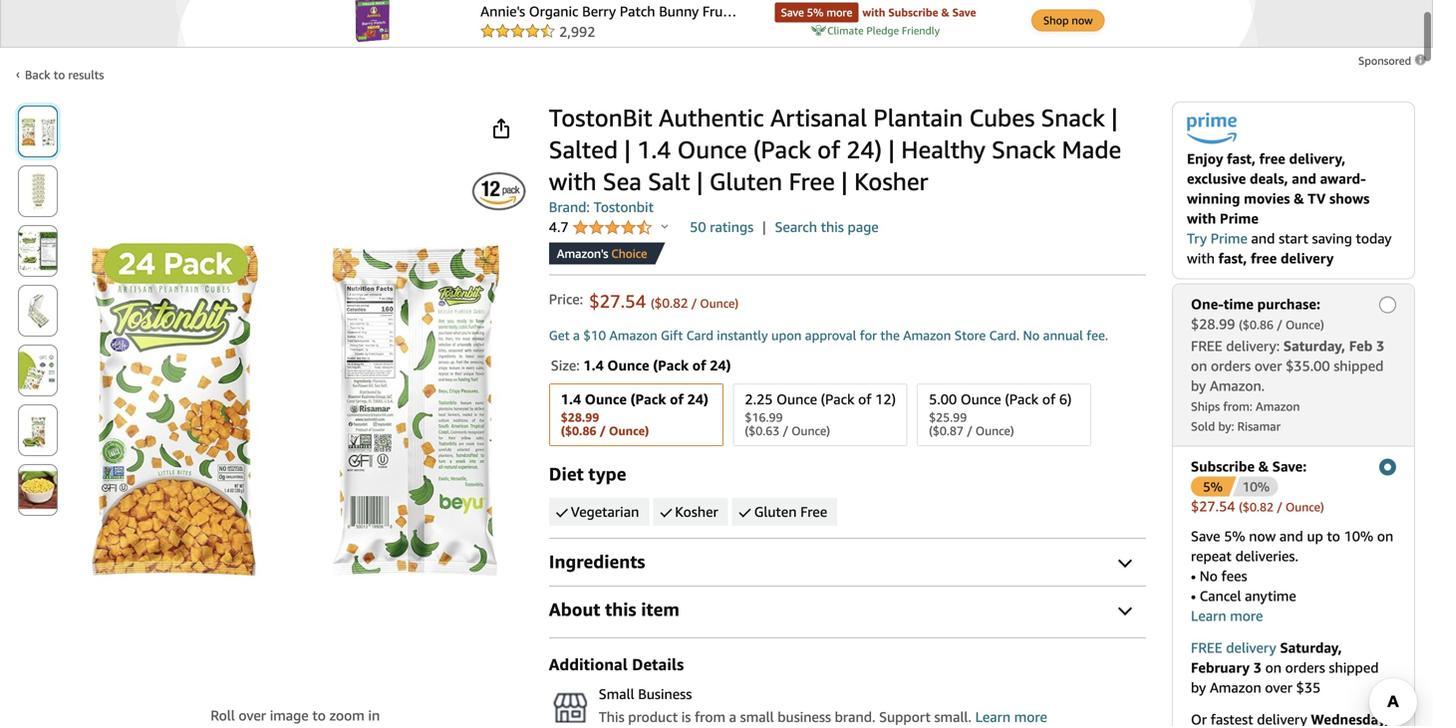Task type: locate. For each thing, give the bounding box(es) containing it.
to inside the save 5% now and up to 10% on repeat deliveries. • no fees • cancel anytime learn more
[[1327, 528, 1341, 545]]

0 vertical spatial this
[[821, 219, 844, 235]]

3 inside saturday, february 3
[[1254, 660, 1262, 676]]

card.
[[989, 328, 1020, 343]]

ounce inside 5.00 ounce (pack of 6) $25.99 ($0.87 /  ounce)
[[961, 391, 1001, 408]]

0 vertical spatial shipped
[[1334, 358, 1384, 374]]

0 vertical spatial •
[[1191, 568, 1196, 584]]

50 ratings
[[690, 219, 754, 235]]

saturday, up on orders shipped by amazon over $35
[[1280, 640, 1342, 656]]

ounce) inside 1.4 ounce (pack of 24) $28.99 ($0.86 /  ounce)
[[609, 424, 649, 438]]

type
[[588, 463, 626, 485]]

1.4 up the salt
[[637, 135, 671, 164]]

1 vertical spatial kosher
[[675, 504, 718, 520]]

$0.82 up gift
[[655, 296, 688, 311]]

ounce for 2.25 ounce (pack of 12)
[[777, 391, 817, 408]]

prime right try
[[1211, 230, 1248, 247]]

24) down card at the top left
[[710, 357, 731, 374]]

ounce inside tostonbit authentic artisanal plantain cubes snack | salted | 1.4 ounce (pack of 24) | healthy snack made with sea salt | gluten free | kosher brand: tostonbit
[[677, 135, 747, 164]]

1 free from the top
[[1191, 338, 1223, 354]]

for
[[860, 328, 877, 343]]

over inside one-time purchase: $28.99 ( $0.86 / ounce) free delivery: saturday, feb 3 on orders over $35.00 shipped by amazon. ships from: amazon sold by: risamar
[[1255, 358, 1282, 374]]

start
[[1279, 230, 1309, 247]]

free
[[1259, 150, 1286, 167], [1251, 250, 1277, 266]]

saturday, up $35.00
[[1284, 338, 1346, 354]]

ounce) up up
[[1286, 500, 1324, 514]]

fast, up exclusive
[[1227, 150, 1256, 167]]

amazon prime logo image
[[1187, 113, 1237, 149]]

about this item
[[549, 599, 680, 620]]

search
[[775, 219, 817, 235]]

ounce) inside 2.25 ounce (pack of 12) $16.99 ($0.63 /  ounce)
[[792, 424, 830, 438]]

| search this page
[[762, 219, 879, 235]]

1 vertical spatial $28.99
[[561, 411, 599, 425]]

repeat
[[1191, 548, 1232, 564]]

with down try
[[1187, 250, 1215, 266]]

free inside tostonbit authentic artisanal plantain cubes snack | salted | 1.4 ounce (pack of 24) | healthy snack made with sea salt | gluten free | kosher brand: tostonbit
[[789, 167, 835, 196]]

1 vertical spatial (
[[1239, 318, 1243, 332]]

amazon's choice
[[557, 247, 647, 261]]

0 vertical spatial over
[[1255, 358, 1282, 374]]

12)
[[875, 391, 896, 408]]

0 vertical spatial kosher
[[854, 167, 928, 196]]

0 vertical spatial orders
[[1211, 358, 1251, 374]]

1 horizontal spatial on
[[1265, 660, 1282, 676]]

0 vertical spatial $0.82
[[655, 296, 688, 311]]

3 down free delivery
[[1254, 660, 1262, 676]]

2 by from the top
[[1191, 680, 1206, 696]]

with
[[549, 167, 597, 196], [1187, 210, 1216, 227], [1187, 250, 1215, 266]]

0 horizontal spatial no
[[1023, 328, 1040, 343]]

None submit
[[19, 107, 57, 156], [19, 166, 57, 216], [19, 226, 57, 276], [19, 286, 57, 336], [19, 346, 57, 396], [19, 406, 57, 456], [19, 465, 57, 515], [19, 107, 57, 156], [19, 166, 57, 216], [19, 226, 57, 276], [19, 286, 57, 336], [19, 346, 57, 396], [19, 406, 57, 456], [19, 465, 57, 515]]

brand: tostonbit link
[[549, 199, 654, 215]]

1 horizontal spatial 24)
[[710, 357, 731, 374]]

salted
[[549, 135, 618, 164]]

subscribe & save:
[[1191, 458, 1307, 475]]

0 vertical spatial 24)
[[847, 135, 882, 164]]

/ inside 1.4 ounce (pack of 24) $28.99 ($0.86 /  ounce)
[[600, 424, 606, 438]]

0 horizontal spatial $0.82
[[655, 296, 688, 311]]

plantain
[[873, 103, 963, 132]]

on down free delivery
[[1265, 660, 1282, 676]]

3 right feb
[[1376, 338, 1385, 354]]

no down "repeat"
[[1200, 568, 1218, 584]]

1 vertical spatial saturday,
[[1280, 640, 1342, 656]]

1 horizontal spatial to
[[312, 708, 326, 724]]

enjoy fast, free delivery, exclusive deals, and award- winning movies & tv shows with prime try prime
[[1187, 150, 1370, 247]]

1 horizontal spatial $28.99
[[1191, 316, 1235, 332]]

ounce inside 2.25 ounce (pack of 12) $16.99 ($0.63 /  ounce)
[[777, 391, 817, 408]]

by
[[1191, 378, 1206, 394], [1191, 680, 1206, 696]]

($0.63
[[745, 424, 780, 438]]

1 vertical spatial a
[[729, 709, 737, 726]]

ounce) inside one-time purchase: $28.99 ( $0.86 / ounce) free delivery: saturday, feb 3 on orders over $35.00 shipped by amazon. ships from: amazon sold by: risamar
[[1286, 318, 1324, 332]]

and up tv
[[1292, 170, 1317, 187]]

/ down save:
[[1277, 500, 1283, 514]]

| up made
[[1111, 103, 1118, 132]]

orders up the amazon.
[[1211, 358, 1251, 374]]

0 vertical spatial 3
[[1376, 338, 1385, 354]]

0 vertical spatial &
[[1294, 190, 1304, 207]]

over left $35
[[1265, 680, 1293, 696]]

0 vertical spatial 10%
[[1243, 479, 1270, 495]]

a right get
[[573, 328, 580, 343]]

to left zoom
[[312, 708, 326, 724]]

0 horizontal spatial this
[[605, 599, 636, 620]]

1 vertical spatial 10%
[[1344, 528, 1374, 545]]

business
[[638, 686, 692, 703]]

1.4 inside tostonbit authentic artisanal plantain cubes snack | salted | 1.4 ounce (pack of 24) | healthy snack made with sea salt | gluten free | kosher brand: tostonbit
[[637, 135, 671, 164]]

0 horizontal spatial $27.54
[[589, 291, 646, 312]]

1 vertical spatial on
[[1377, 528, 1394, 545]]

snack down cubes
[[992, 135, 1056, 164]]

delivery up february
[[1226, 640, 1277, 656]]

3
[[1376, 338, 1385, 354], [1254, 660, 1262, 676]]

(pack down "artisanal"
[[753, 135, 811, 164]]

of for 1.4 ounce (pack of 24)
[[670, 391, 684, 408]]

1 vertical spatial orders
[[1285, 660, 1325, 676]]

by down february
[[1191, 680, 1206, 696]]

24)
[[847, 135, 882, 164], [710, 357, 731, 374], [687, 391, 709, 408]]

ounce inside 1.4 ounce (pack of 24) $28.99 ($0.86 /  ounce)
[[585, 391, 627, 408]]

fees
[[1221, 568, 1247, 584]]

2 vertical spatial on
[[1265, 660, 1282, 676]]

business
[[778, 709, 831, 726]]

of left 12) at the right bottom of the page
[[858, 391, 872, 408]]

amazon inside on orders shipped by amazon over $35
[[1210, 680, 1262, 696]]

free up february
[[1191, 640, 1223, 656]]

from:
[[1223, 400, 1253, 413]]

1 horizontal spatial a
[[729, 709, 737, 726]]

0 horizontal spatial to
[[54, 68, 65, 82]]

tostonbit authentic artisanal plantain cubes snack | salted | 1.4 ounce (pack of 24) | healthy snack made with sea salt | gluten free | kosher image
[[63, 171, 528, 637]]

2 vertical spatial over
[[239, 708, 266, 724]]

award-
[[1320, 170, 1366, 187]]

ounce) right ($0.87
[[976, 424, 1014, 438]]

5.00 ounce (pack of 6) $25.99 ($0.87 /  ounce)
[[929, 391, 1072, 438]]

$27.54 up the save
[[1191, 498, 1235, 515]]

in
[[368, 708, 380, 724]]

no right card.
[[1023, 328, 1040, 343]]

2 vertical spatial and
[[1280, 528, 1303, 545]]

1 horizontal spatial 5%
[[1224, 528, 1246, 545]]

$28.99 down one-
[[1191, 316, 1235, 332]]

0 vertical spatial free
[[1191, 338, 1223, 354]]

2 vertical spatial with
[[1187, 250, 1215, 266]]

(pack inside 2.25 ounce (pack of 12) $16.99 ($0.63 /  ounce)
[[821, 391, 855, 408]]

1 horizontal spatial 3
[[1376, 338, 1385, 354]]

0 vertical spatial $28.99
[[1191, 316, 1235, 332]]

1 horizontal spatial $27.54
[[1191, 498, 1235, 515]]

save
[[1191, 528, 1221, 545]]

and up fast, free delivery at right top
[[1251, 230, 1275, 247]]

about this item button
[[549, 598, 1146, 622]]

orders inside one-time purchase: $28.99 ( $0.86 / ounce) free delivery: saturday, feb 3 on orders over $35.00 shipped by amazon. ships from: amazon sold by: risamar
[[1211, 358, 1251, 374]]

5% left now
[[1224, 528, 1246, 545]]

0 horizontal spatial 5%
[[1203, 479, 1223, 495]]

free up purchase:
[[1251, 250, 1277, 266]]

ounce) inside 5.00 ounce (pack of 6) $25.99 ($0.87 /  ounce)
[[976, 424, 1014, 438]]

over down delivery: in the right of the page
[[1255, 358, 1282, 374]]

$28.99 down size:
[[561, 411, 599, 425]]

(pack for 1.4 ounce (pack of 24)
[[631, 391, 666, 408]]

1 horizontal spatial 10%
[[1344, 528, 1374, 545]]

24) left 2.25
[[687, 391, 709, 408]]

$0.82 inside the price: $27.54 ( $0.82 / ounce)
[[655, 296, 688, 311]]

& left save:
[[1259, 458, 1269, 475]]

snack up made
[[1041, 103, 1105, 132]]

1 vertical spatial $0.82
[[1243, 500, 1274, 514]]

(pack inside 5.00 ounce (pack of 6) $25.99 ($0.87 /  ounce)
[[1005, 391, 1039, 408]]

•
[[1191, 568, 1196, 584], [1191, 588, 1196, 604]]

/ right $0.86
[[1277, 318, 1283, 332]]

1 vertical spatial and
[[1251, 230, 1275, 247]]

and left up
[[1280, 528, 1303, 545]]

this left item
[[605, 599, 636, 620]]

(pack left 12) at the right bottom of the page
[[821, 391, 855, 408]]

1 vertical spatial shipped
[[1329, 660, 1379, 676]]

$0.82 up now
[[1243, 500, 1274, 514]]

ingredients
[[549, 551, 645, 573]]

0 vertical spatial (
[[651, 297, 655, 310]]

0 vertical spatial 5%
[[1203, 479, 1223, 495]]

ounce) inside $27.54 ( $0.82 / ounce)
[[1286, 500, 1324, 514]]

gluten down ($0.63
[[754, 504, 797, 520]]

with up brand:
[[549, 167, 597, 196]]

prime up try prime link in the right of the page
[[1220, 210, 1259, 227]]

& left tv
[[1294, 190, 1304, 207]]

0 vertical spatial $27.54
[[589, 291, 646, 312]]

/ up card at the top left
[[691, 297, 697, 310]]

of inside 2.25 ounce (pack of 12) $16.99 ($0.63 /  ounce)
[[858, 391, 872, 408]]

0 vertical spatial free
[[1259, 150, 1286, 167]]

to right up
[[1327, 528, 1341, 545]]

• left cancel
[[1191, 588, 1196, 604]]

0 vertical spatial and
[[1292, 170, 1317, 187]]

1 vertical spatial no
[[1200, 568, 1218, 584]]

1 vertical spatial by
[[1191, 680, 1206, 696]]

0 vertical spatial gluten
[[710, 167, 783, 196]]

1 vertical spatial free
[[1191, 640, 1223, 656]]

this inside dropdown button
[[605, 599, 636, 620]]

over right roll
[[239, 708, 266, 724]]

kosher up page
[[854, 167, 928, 196]]

1 • from the top
[[1191, 568, 1196, 584]]

1.4 ounce (pack of 24) $28.99 ($0.86 /  ounce)
[[561, 391, 709, 438]]

ounce for 1.4 ounce (pack of 24)
[[585, 391, 627, 408]]

ounce up $16.99
[[777, 391, 817, 408]]

2 vertical spatial 1.4
[[561, 391, 581, 408]]

and start saving today with
[[1187, 230, 1392, 266]]

/ right ($0.87
[[967, 424, 973, 438]]

0 horizontal spatial orders
[[1211, 358, 1251, 374]]

diet
[[549, 463, 584, 485]]

10% right up
[[1344, 528, 1374, 545]]

ounce up $25.99 on the right of the page
[[961, 391, 1001, 408]]

0 vertical spatial fast,
[[1227, 150, 1256, 167]]

0 horizontal spatial a
[[573, 328, 580, 343]]

/ right ($0.86
[[600, 424, 606, 438]]

3 inside one-time purchase: $28.99 ( $0.86 / ounce) free delivery: saturday, feb 3 on orders over $35.00 shipped by amazon. ships from: amazon sold by: risamar
[[1376, 338, 1385, 354]]

50
[[690, 219, 706, 235]]

10%
[[1243, 479, 1270, 495], [1344, 528, 1374, 545]]

on up ships
[[1191, 358, 1207, 374]]

fast, inside enjoy fast, free delivery, exclusive deals, and award- winning movies & tv shows with prime try prime
[[1227, 150, 1256, 167]]

ounce up ($0.86
[[585, 391, 627, 408]]

roll over image to zoom in
[[211, 708, 380, 724]]

option group
[[543, 380, 1146, 451]]

of inside 1.4 ounce (pack of 24) $28.99 ($0.86 /  ounce)
[[670, 391, 684, 408]]

1 vertical spatial prime
[[1211, 230, 1248, 247]]

0 horizontal spatial on
[[1191, 358, 1207, 374]]

0 horizontal spatial 24)
[[687, 391, 709, 408]]

gluten up ratings
[[710, 167, 783, 196]]

to inside ‹ back to results
[[54, 68, 65, 82]]

ounce) up type
[[609, 424, 649, 438]]

1 horizontal spatial $0.82
[[1243, 500, 1274, 514]]

fast, down try prime link in the right of the page
[[1219, 250, 1247, 266]]

support
[[879, 709, 931, 726]]

store
[[955, 328, 986, 343]]

to right back
[[54, 68, 65, 82]]

prime
[[1220, 210, 1259, 227], [1211, 230, 1248, 247]]

back to results link
[[25, 68, 104, 82]]

10% inside the save 5% now and up to 10% on repeat deliveries. • no fees • cancel anytime learn more
[[1344, 528, 1374, 545]]

of down "artisanal"
[[817, 135, 840, 164]]

amazon down february
[[1210, 680, 1262, 696]]

1 horizontal spatial delivery
[[1281, 250, 1334, 266]]

image
[[270, 708, 309, 724]]

0 vertical spatial saturday,
[[1284, 338, 1346, 354]]

enjoy
[[1187, 150, 1223, 167]]

1 horizontal spatial kosher
[[854, 167, 928, 196]]

1 vertical spatial 3
[[1254, 660, 1262, 676]]

and inside enjoy fast, free delivery, exclusive deals, and award- winning movies & tv shows with prime try prime
[[1292, 170, 1317, 187]]

1 horizontal spatial &
[[1294, 190, 1304, 207]]

purchase:
[[1257, 296, 1321, 312]]

0 vertical spatial free
[[789, 167, 835, 196]]

5% down subscribe
[[1203, 479, 1223, 495]]

orders inside on orders shipped by amazon over $35
[[1285, 660, 1325, 676]]

vegetarian
[[571, 504, 639, 520]]

this
[[821, 219, 844, 235], [605, 599, 636, 620]]

on inside the save 5% now and up to 10% on repeat deliveries. • no fees • cancel anytime learn more
[[1377, 528, 1394, 545]]

1 by from the top
[[1191, 378, 1206, 394]]

on down radio active icon
[[1377, 528, 1394, 545]]

$27.54 up the $10
[[589, 291, 646, 312]]

24) down "artisanal"
[[847, 135, 882, 164]]

4.7 button
[[549, 219, 668, 238]]

0 vertical spatial snack
[[1041, 103, 1105, 132]]

| left search
[[762, 219, 766, 235]]

saturday, inside one-time purchase: $28.99 ( $0.86 / ounce) free delivery: saturday, feb 3 on orders over $35.00 shipped by amazon. ships from: amazon sold by: risamar
[[1284, 338, 1346, 354]]

/ inside $27.54 ( $0.82 / ounce)
[[1277, 500, 1283, 514]]

free up ingredients dropdown button
[[800, 504, 827, 520]]

(pack
[[753, 135, 811, 164], [653, 357, 689, 374], [631, 391, 666, 408], [821, 391, 855, 408], [1005, 391, 1039, 408]]

24) inside tostonbit authentic artisanal plantain cubes snack | salted | 1.4 ounce (pack of 24) | healthy snack made with sea salt | gluten free | kosher brand: tostonbit
[[847, 135, 882, 164]]

2 vertical spatial 24)
[[687, 391, 709, 408]]

fast, free delivery
[[1219, 250, 1334, 266]]

of left 6)
[[1042, 391, 1056, 408]]

0 horizontal spatial $28.99
[[561, 411, 599, 425]]

1 vertical spatial free
[[800, 504, 827, 520]]

ounce down authentic
[[677, 135, 747, 164]]

(pack down size: 1.4 ounce (pack of 24)
[[631, 391, 666, 408]]

free down one-
[[1191, 338, 1223, 354]]

2 vertical spatial (
[[1239, 500, 1243, 514]]

2 horizontal spatial on
[[1377, 528, 1394, 545]]

0 horizontal spatial delivery
[[1226, 640, 1277, 656]]

/ right ($0.63
[[783, 424, 788, 438]]

with up try
[[1187, 210, 1216, 227]]

1 vertical spatial 24)
[[710, 357, 731, 374]]

(pack down gift
[[653, 357, 689, 374]]

by up ships
[[1191, 378, 1206, 394]]

1 vertical spatial 1.4
[[583, 357, 604, 374]]

and inside the save 5% now and up to 10% on repeat deliveries. • no fees • cancel anytime learn more
[[1280, 528, 1303, 545]]

($0.86
[[561, 424, 597, 438]]

subscribe
[[1191, 458, 1255, 475]]

0 horizontal spatial 3
[[1254, 660, 1262, 676]]

brand:
[[549, 199, 590, 215]]

0 vertical spatial by
[[1191, 378, 1206, 394]]

$0.82
[[655, 296, 688, 311], [1243, 500, 1274, 514]]

1 horizontal spatial 1.4
[[583, 357, 604, 374]]

orders up $35
[[1285, 660, 1325, 676]]

‹ back to results
[[16, 67, 104, 82]]

(pack for 5.00 ounce (pack of 6)
[[1005, 391, 1039, 408]]

0 vertical spatial 1.4
[[637, 135, 671, 164]]

section expand image
[[1118, 554, 1132, 568]]

0 horizontal spatial 1.4
[[561, 391, 581, 408]]

2 horizontal spatial 1.4
[[637, 135, 671, 164]]

exclusive
[[1187, 170, 1246, 187]]

1 vertical spatial •
[[1191, 588, 1196, 604]]

0 vertical spatial to
[[54, 68, 65, 82]]

1 vertical spatial &
[[1259, 458, 1269, 475]]

0 horizontal spatial &
[[1259, 458, 1269, 475]]

no
[[1023, 328, 1040, 343], [1200, 568, 1218, 584]]

1 horizontal spatial orders
[[1285, 660, 1325, 676]]

a right from
[[729, 709, 737, 726]]

amazon up risamar
[[1256, 400, 1300, 413]]

0 vertical spatial on
[[1191, 358, 1207, 374]]

of
[[817, 135, 840, 164], [693, 357, 706, 374], [670, 391, 684, 408], [858, 391, 872, 408], [1042, 391, 1056, 408]]

of inside tostonbit authentic artisanal plantain cubes snack | salted | 1.4 ounce (pack of 24) | healthy snack made with sea salt | gluten free | kosher brand: tostonbit
[[817, 135, 840, 164]]

a
[[573, 328, 580, 343], [729, 709, 737, 726]]

item
[[641, 599, 680, 620]]

kosher right vegetarian
[[675, 504, 718, 520]]

sold
[[1191, 419, 1215, 433]]

one-time purchase: $28.99 ( $0.86 / ounce) free delivery: saturday, feb 3 on orders over $35.00 shipped by amazon. ships from: amazon sold by: risamar
[[1191, 296, 1385, 433]]

2 • from the top
[[1191, 588, 1196, 604]]

( down time
[[1239, 318, 1243, 332]]

delivery,
[[1289, 150, 1346, 167]]

( down subscribe & save:
[[1239, 500, 1243, 514]]

1 horizontal spatial no
[[1200, 568, 1218, 584]]

price: $27.54 ( $0.82 / ounce)
[[549, 291, 739, 312]]

2 horizontal spatial 24)
[[847, 135, 882, 164]]

ounce) down purchase:
[[1286, 318, 1324, 332]]

| up search this page link
[[841, 167, 848, 196]]

(pack inside 1.4 ounce (pack of 24) $28.99 ($0.86 /  ounce)
[[631, 391, 666, 408]]

of down size: 1.4 ounce (pack of 24)
[[670, 391, 684, 408]]

of inside 5.00 ounce (pack of 6) $25.99 ($0.87 /  ounce)
[[1042, 391, 1056, 408]]

orders
[[1211, 358, 1251, 374], [1285, 660, 1325, 676]]

saving
[[1312, 230, 1352, 247]]

1.4 up ($0.86
[[561, 391, 581, 408]]

section expand image
[[1118, 602, 1132, 616]]

on
[[1191, 358, 1207, 374], [1377, 528, 1394, 545], [1265, 660, 1282, 676]]

delivery down start
[[1281, 250, 1334, 266]]

kosher inside tostonbit authentic artisanal plantain cubes snack | salted | 1.4 ounce (pack of 24) | healthy snack made with sea salt | gluten free | kosher brand: tostonbit
[[854, 167, 928, 196]]

free inside enjoy fast, free delivery, exclusive deals, and award- winning movies & tv shows with prime try prime
[[1259, 150, 1286, 167]]

free up deals,
[[1259, 150, 1286, 167]]

1.4 inside 1.4 ounce (pack of 24) $28.99 ($0.86 /  ounce)
[[561, 391, 581, 408]]

today
[[1356, 230, 1392, 247]]

healthy
[[901, 135, 986, 164]]

1.4 right size:
[[583, 357, 604, 374]]

get
[[549, 328, 570, 343]]

ounce) right ($0.63
[[792, 424, 830, 438]]

( up size: 1.4 ounce (pack of 24)
[[651, 297, 655, 310]]

ounce) up card at the top left
[[700, 297, 739, 310]]

1 vertical spatial this
[[605, 599, 636, 620]]



Task type: describe. For each thing, give the bounding box(es) containing it.
about
[[549, 599, 600, 620]]

1 vertical spatial fast,
[[1219, 250, 1247, 266]]

deliveries.
[[1236, 548, 1299, 564]]

$16.99
[[745, 411, 783, 425]]

save:
[[1273, 458, 1307, 475]]

fee.
[[1087, 328, 1108, 343]]

by inside on orders shipped by amazon over $35
[[1191, 680, 1206, 696]]

cancel
[[1200, 588, 1241, 604]]

amazon inside one-time purchase: $28.99 ( $0.86 / ounce) free delivery: saturday, feb 3 on orders over $35.00 shipped by amazon. ships from: amazon sold by: risamar
[[1256, 400, 1300, 413]]

$25.99
[[929, 411, 967, 425]]

over inside on orders shipped by amazon over $35
[[1265, 680, 1293, 696]]

try
[[1187, 230, 1207, 247]]

/ inside 5.00 ounce (pack of 6) $25.99 ($0.87 /  ounce)
[[967, 424, 973, 438]]

5% inside the save 5% now and up to 10% on repeat deliveries. • no fees • cancel anytime learn more
[[1224, 528, 1246, 545]]

(pack for 2.25 ounce (pack of 12)
[[821, 391, 855, 408]]

upon
[[771, 328, 802, 343]]

6)
[[1059, 391, 1072, 408]]

february
[[1191, 660, 1250, 676]]

50 ratings link
[[690, 219, 754, 235]]

instantly
[[717, 328, 768, 343]]

anytime
[[1245, 588, 1297, 604]]

4.7
[[549, 219, 572, 235]]

of down card at the top left
[[693, 357, 706, 374]]

roll
[[211, 708, 235, 724]]

0 vertical spatial prime
[[1220, 210, 1259, 227]]

| down plantain
[[888, 135, 895, 164]]

( inside $27.54 ( $0.82 / ounce)
[[1239, 500, 1243, 514]]

winning
[[1187, 190, 1240, 207]]

free inside one-time purchase: $28.99 ( $0.86 / ounce) free delivery: saturday, feb 3 on orders over $35.00 shipped by amazon. ships from: amazon sold by: risamar
[[1191, 338, 1223, 354]]

made
[[1062, 135, 1122, 164]]

get a $10 amazon gift card instantly upon approval for the amazon store card. no annual fee.
[[549, 328, 1108, 343]]

amazon up size: 1.4 ounce (pack of 24)
[[610, 328, 657, 343]]

$28.99 inside 1.4 ounce (pack of 24) $28.99 ($0.86 /  ounce)
[[561, 411, 599, 425]]

gift
[[661, 328, 683, 343]]

gluten free
[[754, 504, 827, 520]]

( inside the price: $27.54 ( $0.82 / ounce)
[[651, 297, 655, 310]]

small
[[740, 709, 774, 726]]

amazon's
[[557, 247, 608, 261]]

tostonbit authentic artisanal plantain cubes snack | salted | 1.4 ounce (pack of 24) | healthy snack made with sea salt | gluten free | kosher brand: tostonbit
[[549, 103, 1122, 215]]

ratings
[[710, 219, 754, 235]]

sponsored link
[[1359, 51, 1428, 71]]

1 vertical spatial free
[[1251, 250, 1277, 266]]

| right the salt
[[697, 167, 703, 196]]

24) inside 1.4 ounce (pack of 24) $28.99 ($0.86 /  ounce)
[[687, 391, 709, 408]]

$10
[[583, 328, 606, 343]]

delivery:
[[1226, 338, 1280, 354]]

with inside tostonbit authentic artisanal plantain cubes snack | salted | 1.4 ounce (pack of 24) | healthy snack made with sea salt | gluten free | kosher brand: tostonbit
[[549, 167, 597, 196]]

option group containing 1.4 ounce (pack of 24)
[[543, 380, 1146, 451]]

choice
[[611, 247, 647, 261]]

‹
[[16, 67, 20, 81]]

additional
[[549, 655, 628, 674]]

2.25
[[745, 391, 773, 408]]

by inside one-time purchase: $28.99 ( $0.86 / ounce) free delivery: saturday, feb 3 on orders over $35.00 shipped by amazon. ships from: amazon sold by: risamar
[[1191, 378, 1206, 394]]

with inside "and start saving today with"
[[1187, 250, 1215, 266]]

and inside "and start saving today with"
[[1251, 230, 1275, 247]]

price:
[[549, 291, 583, 307]]

ingredients button
[[549, 550, 1146, 574]]

learn more link
[[1191, 608, 1263, 624]]

tostonbit
[[549, 103, 653, 132]]

card
[[686, 328, 714, 343]]

2.25 ounce (pack of 12) $16.99 ($0.63 /  ounce)
[[745, 391, 896, 438]]

results
[[68, 68, 104, 82]]

small business this product is from a small business brand. support small. learn more
[[599, 686, 1047, 726]]

save 5% now and up to 10% on repeat deliveries. • no fees • cancel anytime learn more
[[1191, 528, 1394, 624]]

1 vertical spatial $27.54
[[1191, 498, 1235, 515]]

tostonbit
[[594, 199, 654, 215]]

of for 2.25 ounce (pack of 12)
[[858, 391, 872, 408]]

feb
[[1349, 338, 1373, 354]]

$0.82 inside $27.54 ( $0.82 / ounce)
[[1243, 500, 1274, 514]]

popover image
[[661, 224, 668, 229]]

with inside enjoy fast, free delivery, exclusive deals, and award- winning movies & tv shows with prime try prime
[[1187, 210, 1216, 227]]

gluten inside tostonbit authentic artisanal plantain cubes snack | salted | 1.4 ounce (pack of 24) | healthy snack made with sea salt | gluten free | kosher brand: tostonbit
[[710, 167, 783, 196]]

1 vertical spatial delivery
[[1226, 640, 1277, 656]]

amazon right the the
[[903, 328, 951, 343]]

ounce) inside the price: $27.54 ( $0.82 / ounce)
[[700, 297, 739, 310]]

no inside the save 5% now and up to 10% on repeat deliveries. • no fees • cancel anytime learn more
[[1200, 568, 1218, 584]]

saturday, inside saturday, february 3
[[1280, 640, 1342, 656]]

1 vertical spatial gluten
[[754, 504, 797, 520]]

(pack inside tostonbit authentic artisanal plantain cubes snack | salted | 1.4 ounce (pack of 24) | healthy snack made with sea salt | gluten free | kosher brand: tostonbit
[[753, 135, 811, 164]]

0 vertical spatial no
[[1023, 328, 1040, 343]]

( inside one-time purchase: $28.99 ( $0.86 / ounce) free delivery: saturday, feb 3 on orders over $35.00 shipped by amazon. ships from: amazon sold by: risamar
[[1239, 318, 1243, 332]]

0 horizontal spatial 10%
[[1243, 479, 1270, 495]]

1 horizontal spatial this
[[821, 219, 844, 235]]

$0.86
[[1243, 318, 1274, 332]]

$28.99 inside one-time purchase: $28.99 ( $0.86 / ounce) free delivery: saturday, feb 3 on orders over $35.00 shipped by amazon. ships from: amazon sold by: risamar
[[1191, 316, 1235, 332]]

ounce for 5.00 ounce (pack of 6)
[[961, 391, 1001, 408]]

of for 5.00 ounce (pack of 6)
[[1042, 391, 1056, 408]]

free delivery
[[1191, 640, 1277, 656]]

sponsored
[[1359, 54, 1414, 67]]

learn more link
[[975, 709, 1047, 727]]

($0.87
[[929, 424, 964, 438]]

time
[[1224, 296, 1254, 312]]

/ inside one-time purchase: $28.99 ( $0.86 / ounce) free delivery: saturday, feb 3 on orders over $35.00 shipped by amazon. ships from: amazon sold by: risamar
[[1277, 318, 1283, 332]]

/ inside the price: $27.54 ( $0.82 / ounce)
[[691, 297, 697, 310]]

approval
[[805, 328, 857, 343]]

free delivery link
[[1191, 640, 1277, 656]]

learn more
[[1191, 608, 1263, 624]]

small.
[[934, 709, 972, 726]]

learn
[[975, 709, 1011, 726]]

diet type
[[549, 463, 626, 485]]

artisanal
[[770, 103, 867, 132]]

tv
[[1308, 190, 1326, 207]]

cubes
[[969, 103, 1035, 132]]

5.00
[[929, 391, 957, 408]]

brand.
[[835, 709, 876, 726]]

& inside enjoy fast, free delivery, exclusive deals, and award- winning movies & tv shows with prime try prime
[[1294, 190, 1304, 207]]

is
[[681, 709, 691, 726]]

| up sea
[[624, 135, 631, 164]]

0 horizontal spatial kosher
[[675, 504, 718, 520]]

2 free from the top
[[1191, 640, 1223, 656]]

a inside small business this product is from a small business brand. support small. learn more
[[729, 709, 737, 726]]

0 vertical spatial delivery
[[1281, 250, 1334, 266]]

one-
[[1191, 296, 1224, 312]]

the
[[880, 328, 900, 343]]

shipped inside one-time purchase: $28.99 ( $0.86 / ounce) free delivery: saturday, feb 3 on orders over $35.00 shipped by amazon. ships from: amazon sold by: risamar
[[1334, 358, 1384, 374]]

radio inactive image
[[1379, 296, 1396, 313]]

/ inside 2.25 ounce (pack of 12) $16.99 ($0.63 /  ounce)
[[783, 424, 788, 438]]

shipped inside on orders shipped by amazon over $35
[[1329, 660, 1379, 676]]

risamar
[[1238, 419, 1281, 433]]

annual
[[1043, 328, 1083, 343]]

movies
[[1244, 190, 1290, 207]]

$27.54 ( $0.82 / ounce)
[[1191, 498, 1324, 515]]

this
[[599, 709, 625, 726]]

1 vertical spatial snack
[[992, 135, 1056, 164]]

small
[[599, 686, 635, 703]]

leave feedback on sponsored ad element
[[1359, 54, 1428, 67]]

$35.00
[[1286, 358, 1330, 374]]

size:
[[551, 357, 580, 374]]

saturday, february 3
[[1191, 640, 1342, 676]]

ounce up 1.4 ounce (pack of 24) $28.99 ($0.86 /  ounce)
[[607, 357, 649, 374]]

2 vertical spatial to
[[312, 708, 326, 724]]

on orders shipped by amazon over $35
[[1191, 660, 1379, 696]]

radio active image
[[1379, 459, 1396, 476]]

on inside on orders shipped by amazon over $35
[[1265, 660, 1282, 676]]

on inside one-time purchase: $28.99 ( $0.86 / ounce) free delivery: saturday, feb 3 on orders over $35.00 shipped by amazon. ships from: amazon sold by: risamar
[[1191, 358, 1207, 374]]



Task type: vqa. For each thing, say whether or not it's contained in the screenshot.
the top $28.99
yes



